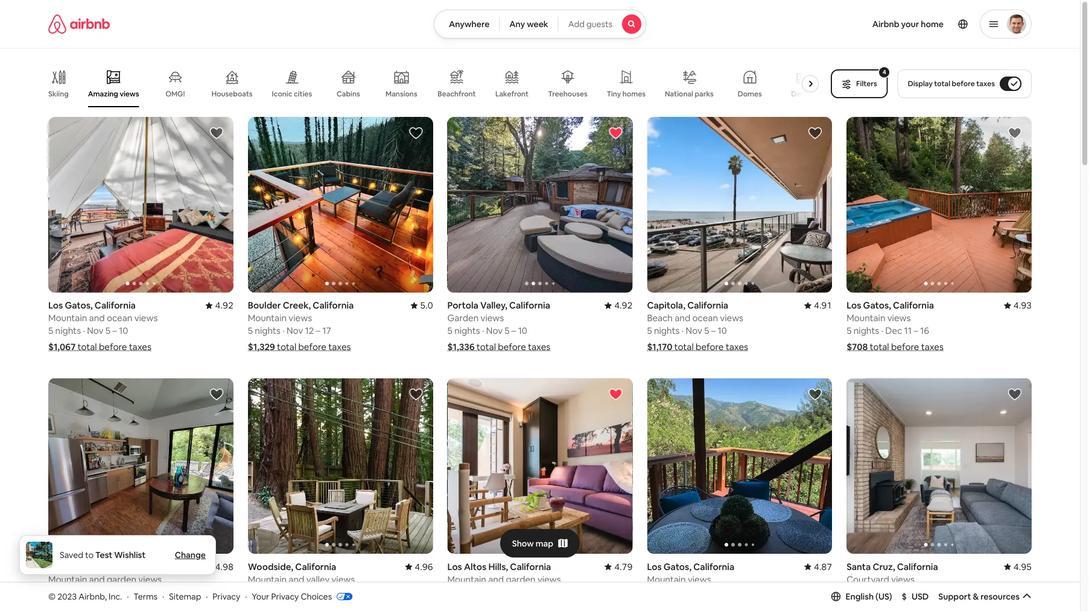 Task type: locate. For each thing, give the bounding box(es) containing it.
and for capitola, california beach and ocean views 5 nights · nov 5 – 10 $1,170 total before taxes
[[675, 313, 690, 324]]

2 4.92 from the left
[[614, 300, 633, 312]]

your
[[252, 592, 269, 603]]

· inside "portola valley, california garden views 5 nights · nov 5 – 10 $1,336 total before taxes"
[[482, 325, 484, 337]]

home
[[921, 19, 944, 30]]

california inside boulder creek, california mountain views 5 nights · nov 12 – 17 $1,329 total before taxes
[[313, 300, 354, 312]]

houseboats
[[211, 89, 253, 98]]

before down the 12
[[298, 341, 326, 353]]

0 horizontal spatial add to wishlist: los gatos, california image
[[209, 126, 224, 141]]

nights up $708 at the right of the page
[[854, 325, 879, 337]]

los right 4.91
[[847, 300, 861, 312]]

nights up $1,329
[[255, 325, 280, 337]]

15 down valley
[[323, 587, 332, 598]]

total right 'display' in the right top of the page
[[934, 79, 950, 88]]

and inside aptos, california mountain and garden views 5 nights · dec 10 – 15
[[89, 574, 105, 586]]

nights inside 'santa cruz, california courtyard views 5 nights · nov 5 – 10'
[[854, 587, 879, 598]]

nights down beach
[[654, 325, 680, 337]]

– inside 'santa cruz, california courtyard views 5 nights · nov 5 – 10'
[[911, 587, 915, 598]]

los left altos
[[447, 561, 462, 573]]

california inside aptos, california mountain and garden views 5 nights · dec 10 – 15
[[78, 561, 119, 573]]

aptos,
[[48, 561, 76, 573]]

gatos, inside 'los gatos, california mountain and ocean views 5 nights · nov 5 – 10 $1,067 total before taxes'
[[65, 300, 93, 312]]

los right 4.79
[[647, 561, 662, 573]]

filters button
[[831, 69, 888, 98]]

los inside "los gatos, california mountain views"
[[647, 561, 662, 573]]

views inside aptos, california mountain and garden views 5 nights · dec 10 – 15
[[138, 574, 162, 586]]

airbnb your home
[[872, 19, 944, 30]]

group for santa cruz, california courtyard views 5 nights · nov 5 – 10
[[847, 379, 1032, 554]]

before down 11
[[891, 341, 919, 353]]

garden up inc.
[[107, 574, 136, 586]]

cabins
[[337, 89, 360, 99]]

ocean inside the capitola, california beach and ocean views 5 nights · nov 5 – 10 $1,170 total before taxes
[[692, 313, 718, 324]]

before
[[952, 79, 975, 88], [99, 341, 127, 353], [298, 341, 326, 353], [696, 341, 724, 353], [498, 341, 526, 353], [891, 341, 919, 353]]

1 garden from the left
[[107, 574, 136, 586]]

1 horizontal spatial 4.92
[[614, 300, 633, 312]]

privacy link
[[213, 592, 240, 603]]

los up "$1,067"
[[48, 300, 63, 312]]

$1,336
[[447, 341, 475, 353]]

california inside los gatos, california mountain views 5 nights · dec 11 – 16 $708 total before taxes
[[893, 300, 934, 312]]

4.92 left boulder
[[215, 300, 233, 312]]

1 add to wishlist: los gatos, california image from the left
[[209, 126, 224, 141]]

week
[[527, 19, 548, 30]]

california inside los altos hills, california mountain and garden views
[[510, 561, 551, 573]]

1 horizontal spatial 15
[[323, 587, 332, 598]]

·
[[83, 325, 85, 337], [282, 325, 285, 337], [682, 325, 684, 337], [482, 325, 484, 337], [881, 325, 883, 337], [83, 587, 85, 598], [282, 587, 285, 598], [881, 587, 883, 598], [127, 592, 129, 603], [162, 592, 164, 603], [206, 592, 208, 603], [245, 592, 247, 603]]

nov inside "portola valley, california garden views 5 nights · nov 5 – 10 $1,336 total before taxes"
[[486, 325, 503, 337]]

change button
[[175, 550, 206, 561]]

taxes inside button
[[976, 79, 995, 88]]

nights up "$1,067"
[[55, 325, 81, 337]]

cities
[[294, 89, 312, 98]]

0 horizontal spatial garden
[[107, 574, 136, 586]]

ocean inside 'los gatos, california mountain and ocean views 5 nights · nov 5 – 10 $1,067 total before taxes'
[[107, 313, 132, 324]]

– inside the capitola, california beach and ocean views 5 nights · nov 5 – 10 $1,170 total before taxes
[[711, 325, 716, 337]]

english (us)
[[846, 592, 892, 603]]

map
[[536, 539, 553, 549]]

add to wishlist: boulder creek, california image
[[409, 126, 423, 141]]

garden inside aptos, california mountain and garden views 5 nights · dec 10 – 15
[[107, 574, 136, 586]]

and inside 'los gatos, california mountain and ocean views 5 nights · nov 5 – 10 $1,067 total before taxes'
[[89, 313, 105, 324]]

nov
[[87, 325, 103, 337], [287, 325, 303, 337], [686, 325, 702, 337], [486, 325, 503, 337], [885, 587, 902, 598]]

to
[[85, 550, 94, 561]]

nov inside boulder creek, california mountain views 5 nights · nov 12 – 17 $1,329 total before taxes
[[287, 325, 303, 337]]

none search field containing anywhere
[[434, 10, 646, 39]]

add to wishlist: woodside, california image
[[409, 388, 423, 402]]

los altos hills, california mountain and garden views
[[447, 561, 561, 586]]

los for los gatos, california mountain views
[[647, 561, 662, 573]]

4.87 out of 5 average rating image
[[804, 561, 832, 573]]

2 15 from the left
[[323, 587, 332, 598]]

total inside 'los gatos, california mountain and ocean views 5 nights · nov 5 – 10 $1,067 total before taxes'
[[77, 341, 97, 353]]

1 4.92 from the left
[[215, 300, 233, 312]]

gatos, up "$1,067"
[[65, 300, 93, 312]]

treehouses
[[548, 89, 588, 99]]

mountain inside aptos, california mountain and garden views 5 nights · dec 10 – 15
[[48, 574, 87, 586]]

group for portola valley, california garden views 5 nights · nov 5 – 10 $1,336 total before taxes
[[263, 117, 633, 293]]

lakefront
[[495, 89, 529, 99]]

saved to test wishlist
[[60, 550, 145, 561]]

and inside los altos hills, california mountain and garden views
[[488, 574, 504, 586]]

10 inside woodside, california mountain and valley views 5 nights · dec 10 – 15
[[305, 587, 315, 598]]

taxes
[[976, 79, 995, 88], [129, 341, 151, 353], [328, 341, 351, 353], [726, 341, 748, 353], [528, 341, 550, 353], [921, 341, 944, 353]]

group for los gatos, california mountain and ocean views 5 nights · nov 5 – 10 $1,067 total before taxes
[[48, 117, 233, 293]]

add to wishlist: los gatos, california image for 4.93
[[1008, 126, 1022, 141]]

5
[[48, 325, 53, 337], [105, 325, 110, 337], [248, 325, 253, 337], [647, 325, 652, 337], [704, 325, 709, 337], [447, 325, 452, 337], [505, 325, 510, 337], [847, 325, 852, 337], [48, 587, 53, 598], [248, 587, 253, 598], [847, 587, 852, 598], [904, 587, 909, 598]]

4.92 left capitola, at the right of the page
[[614, 300, 633, 312]]

· inside the capitola, california beach and ocean views 5 nights · nov 5 – 10 $1,170 total before taxes
[[682, 325, 684, 337]]

4.93
[[1013, 300, 1032, 312]]

remove from wishlist: los altos hills, california image
[[608, 388, 623, 402]]

0 horizontal spatial 15
[[124, 587, 132, 598]]

2 garden from the left
[[506, 574, 536, 586]]

views inside the capitola, california beach and ocean views 5 nights · nov 5 – 10 $1,170 total before taxes
[[720, 313, 743, 324]]

test
[[95, 550, 112, 561]]

4.79 out of 5 average rating image
[[605, 561, 633, 573]]

before down valley,
[[498, 341, 526, 353]]

los for los gatos, california mountain views 5 nights · dec 11 – 16 $708 total before taxes
[[847, 300, 861, 312]]

· inside 'santa cruz, california courtyard views 5 nights · nov 5 – 10'
[[881, 587, 883, 598]]

dec
[[885, 325, 902, 337], [87, 587, 104, 598], [287, 587, 303, 598]]

2 horizontal spatial gatos,
[[863, 300, 891, 312]]

iconic
[[272, 89, 292, 98]]

add
[[568, 19, 585, 30]]

total right $1,329
[[277, 341, 296, 353]]

taxes inside "portola valley, california garden views 5 nights · nov 5 – 10 $1,336 total before taxes"
[[528, 341, 550, 353]]

total right $1,170
[[674, 341, 694, 353]]

2 add to wishlist: los gatos, california image from the left
[[1008, 126, 1022, 141]]

before inside the capitola, california beach and ocean views 5 nights · nov 5 – 10 $1,170 total before taxes
[[696, 341, 724, 353]]

10 inside the capitola, california beach and ocean views 5 nights · nov 5 – 10 $1,170 total before taxes
[[718, 325, 727, 337]]

– inside woodside, california mountain and valley views 5 nights · dec 10 – 15
[[317, 587, 321, 598]]

15 inside aptos, california mountain and garden views 5 nights · dec 10 – 15
[[124, 587, 132, 598]]

santa cruz, california courtyard views 5 nights · nov 5 – 10
[[847, 561, 938, 598]]

4.92 for los gatos, california mountain and ocean views 5 nights · nov 5 – 10 $1,067 total before taxes
[[215, 300, 233, 312]]

filters
[[856, 79, 877, 88]]

nights down 'woodside,'
[[255, 587, 280, 598]]

mountain
[[48, 313, 87, 324], [248, 313, 287, 324], [847, 313, 885, 324], [48, 574, 87, 586], [248, 574, 287, 586], [647, 574, 686, 586], [447, 574, 486, 586]]

any week
[[509, 19, 548, 30]]

15 for garden
[[124, 587, 132, 598]]

· inside boulder creek, california mountain views 5 nights · nov 12 – 17 $1,329 total before taxes
[[282, 325, 285, 337]]

dec inside los gatos, california mountain views 5 nights · dec 11 – 16 $708 total before taxes
[[885, 325, 902, 337]]

1 horizontal spatial dec
[[287, 587, 303, 598]]

garden
[[447, 313, 479, 324]]

total right $708 at the right of the page
[[870, 341, 889, 353]]

1 horizontal spatial ocean
[[692, 313, 718, 324]]

1 horizontal spatial add to wishlist: los gatos, california image
[[1008, 126, 1022, 141]]

dec inside aptos, california mountain and garden views 5 nights · dec 10 – 15
[[87, 587, 104, 598]]

parks
[[695, 89, 714, 98]]

garden down hills,
[[506, 574, 536, 586]]

ocean
[[107, 313, 132, 324], [692, 313, 718, 324]]

capitola, california beach and ocean views 5 nights · nov 5 – 10 $1,170 total before taxes
[[647, 300, 748, 353]]

privacy right your at bottom left
[[271, 592, 299, 603]]

group containing amazing views
[[48, 60, 824, 107]]

–
[[112, 325, 117, 337], [316, 325, 320, 337], [711, 325, 716, 337], [512, 325, 516, 337], [914, 325, 918, 337], [117, 587, 122, 598], [317, 587, 321, 598], [911, 587, 915, 598]]

privacy down 4.98
[[213, 592, 240, 603]]

before inside 'los gatos, california mountain and ocean views 5 nights · nov 5 – 10 $1,067 total before taxes'
[[99, 341, 127, 353]]

display total before taxes
[[908, 79, 995, 88]]

0 horizontal spatial privacy
[[213, 592, 240, 603]]

1 ocean from the left
[[107, 313, 132, 324]]

4.91 out of 5 average rating image
[[804, 300, 832, 312]]

2023
[[57, 592, 77, 603]]

total right "$1,067"
[[77, 341, 97, 353]]

4.96 out of 5 average rating image
[[405, 561, 433, 573]]

15 inside woodside, california mountain and valley views 5 nights · dec 10 – 15
[[323, 587, 332, 598]]

support & resources button
[[938, 592, 1032, 603]]

nights inside woodside, california mountain and valley views 5 nights · dec 10 – 15
[[255, 587, 280, 598]]

homes
[[623, 89, 646, 99]]

None search field
[[434, 10, 646, 39]]

choices
[[301, 592, 332, 603]]

and inside woodside, california mountain and valley views 5 nights · dec 10 – 15
[[289, 574, 304, 586]]

1 horizontal spatial garden
[[506, 574, 536, 586]]

· inside 'los gatos, california mountain and ocean views 5 nights · nov 5 – 10 $1,067 total before taxes'
[[83, 325, 85, 337]]

show
[[512, 539, 534, 549]]

1 horizontal spatial privacy
[[271, 592, 299, 603]]

2 horizontal spatial dec
[[885, 325, 902, 337]]

10 inside aptos, california mountain and garden views 5 nights · dec 10 – 15
[[106, 587, 115, 598]]

before right "$1,067"
[[99, 341, 127, 353]]

views inside 'santa cruz, california courtyard views 5 nights · nov 5 – 10'
[[891, 574, 915, 586]]

1 15 from the left
[[124, 587, 132, 598]]

and for woodside, california mountain and valley views 5 nights · dec 10 – 15
[[289, 574, 304, 586]]

2 ocean from the left
[[692, 313, 718, 324]]

garden
[[107, 574, 136, 586], [506, 574, 536, 586]]

gatos, up $708 at the right of the page
[[863, 300, 891, 312]]

show map button
[[500, 530, 580, 558]]

0 horizontal spatial dec
[[87, 587, 104, 598]]

total
[[934, 79, 950, 88], [77, 341, 97, 353], [277, 341, 296, 353], [674, 341, 694, 353], [477, 341, 496, 353], [870, 341, 889, 353]]

nov for portola valley, california
[[486, 325, 503, 337]]

nights down aptos,
[[55, 587, 81, 598]]

california inside 'los gatos, california mountain and ocean views 5 nights · nov 5 – 10 $1,067 total before taxes'
[[95, 300, 136, 312]]

dec inside woodside, california mountain and valley views 5 nights · dec 10 – 15
[[287, 587, 303, 598]]

gatos, right 4.79
[[664, 561, 691, 573]]

nights down 'courtyard'
[[854, 587, 879, 598]]

skiing
[[48, 89, 69, 99]]

saved
[[60, 550, 83, 561]]

portola valley, california garden views 5 nights · nov 5 – 10 $1,336 total before taxes
[[447, 300, 550, 353]]

iconic cities
[[272, 89, 312, 98]]

los inside los gatos, california mountain views 5 nights · dec 11 – 16 $708 total before taxes
[[847, 300, 861, 312]]

group
[[48, 60, 824, 107], [48, 117, 233, 293], [248, 117, 433, 293], [263, 117, 633, 293], [647, 117, 832, 293], [847, 117, 1032, 293], [48, 379, 233, 554], [248, 379, 433, 554], [263, 379, 633, 554], [647, 379, 832, 554], [847, 379, 1032, 554]]

before right $1,170
[[696, 341, 724, 353]]

0 horizontal spatial ocean
[[107, 313, 132, 324]]

before right 'display' in the right top of the page
[[952, 79, 975, 88]]

los inside los altos hills, california mountain and garden views
[[447, 561, 462, 573]]

resources
[[981, 592, 1020, 603]]

0 horizontal spatial gatos,
[[65, 300, 93, 312]]

$1,329
[[248, 341, 275, 353]]

add to wishlist: los gatos, california image
[[209, 126, 224, 141], [1008, 126, 1022, 141]]

1 horizontal spatial gatos,
[[664, 561, 691, 573]]

4.98 out of 5 average rating image
[[205, 561, 233, 573]]

5 inside boulder creek, california mountain views 5 nights · nov 12 – 17 $1,329 total before taxes
[[248, 325, 253, 337]]

4.92 for portola valley, california garden views 5 nights · nov 5 – 10 $1,336 total before taxes
[[614, 300, 633, 312]]

your privacy choices link
[[252, 592, 352, 603]]

views inside "portola valley, california garden views 5 nights · nov 5 – 10 $1,336 total before taxes"
[[481, 313, 504, 324]]

california inside woodside, california mountain and valley views 5 nights · dec 10 – 15
[[295, 561, 336, 573]]

group for boulder creek, california mountain views 5 nights · nov 12 – 17 $1,329 total before taxes
[[248, 117, 433, 293]]

views inside 'los gatos, california mountain and ocean views 5 nights · nov 5 – 10 $1,067 total before taxes'
[[134, 313, 158, 324]]

and inside the capitola, california beach and ocean views 5 nights · nov 5 – 10 $1,170 total before taxes
[[675, 313, 690, 324]]

total right $1,336
[[477, 341, 496, 353]]

nights down "garden"
[[454, 325, 480, 337]]

taxes inside los gatos, california mountain views 5 nights · dec 11 – 16 $708 total before taxes
[[921, 341, 944, 353]]

beachfront
[[438, 89, 476, 99]]

10
[[119, 325, 128, 337], [718, 325, 727, 337], [518, 325, 527, 337], [106, 587, 115, 598], [305, 587, 315, 598], [917, 587, 926, 598]]

gatos, inside los gatos, california mountain views 5 nights · dec 11 – 16 $708 total before taxes
[[863, 300, 891, 312]]

amazing
[[88, 89, 118, 98]]

0 horizontal spatial 4.92
[[215, 300, 233, 312]]

nov for boulder creek, california
[[287, 325, 303, 337]]

los inside 'los gatos, california mountain and ocean views 5 nights · nov 5 – 10 $1,067 total before taxes'
[[48, 300, 63, 312]]

and
[[89, 313, 105, 324], [675, 313, 690, 324], [89, 574, 105, 586], [289, 574, 304, 586], [488, 574, 504, 586]]

guests
[[586, 19, 612, 30]]

hills,
[[488, 561, 508, 573]]

15 right inc.
[[124, 587, 132, 598]]

nov inside 'santa cruz, california courtyard views 5 nights · nov 5 – 10'
[[885, 587, 902, 598]]



Task type: describe. For each thing, give the bounding box(es) containing it.
4.91
[[814, 300, 832, 312]]

add to wishlist: los gatos, california image for 4.92
[[209, 126, 224, 141]]

design
[[791, 89, 815, 99]]

mountain inside boulder creek, california mountain views 5 nights · nov 12 – 17 $1,329 total before taxes
[[248, 313, 287, 324]]

4.92 out of 5 average rating image
[[205, 300, 233, 312]]

woodside,
[[248, 561, 293, 573]]

los for los gatos, california mountain and ocean views 5 nights · nov 5 – 10 $1,067 total before taxes
[[48, 300, 63, 312]]

valley,
[[480, 300, 507, 312]]

16
[[920, 325, 929, 337]]

4.92 out of 5 average rating image
[[605, 300, 633, 312]]

wishlist
[[114, 550, 145, 561]]

total inside the capitola, california beach and ocean views 5 nights · nov 5 – 10 $1,170 total before taxes
[[674, 341, 694, 353]]

courtyard
[[847, 574, 889, 586]]

omg!
[[165, 89, 185, 99]]

10 inside 'santa cruz, california courtyard views 5 nights · nov 5 – 10'
[[917, 587, 926, 598]]

4.79
[[614, 561, 633, 573]]

4.95 out of 5 average rating image
[[1004, 561, 1032, 573]]

total inside "portola valley, california garden views 5 nights · nov 5 – 10 $1,336 total before taxes"
[[477, 341, 496, 353]]

nov for santa cruz, california
[[885, 587, 902, 598]]

nov inside 'los gatos, california mountain and ocean views 5 nights · nov 5 – 10 $1,067 total before taxes'
[[87, 325, 103, 337]]

english (us) button
[[831, 592, 892, 603]]

before inside boulder creek, california mountain views 5 nights · nov 12 – 17 $1,329 total before taxes
[[298, 341, 326, 353]]

5 inside los gatos, california mountain views 5 nights · dec 11 – 16 $708 total before taxes
[[847, 325, 852, 337]]

before inside button
[[952, 79, 975, 88]]

and for aptos, california mountain and garden views 5 nights · dec 10 – 15
[[89, 574, 105, 586]]

english
[[846, 592, 874, 603]]

your privacy choices
[[252, 592, 332, 603]]

anywhere button
[[434, 10, 500, 39]]

santa
[[847, 561, 871, 573]]

group for aptos, california mountain and garden views 5 nights · dec 10 – 15
[[48, 379, 233, 554]]

altos
[[464, 561, 486, 573]]

nov inside the capitola, california beach and ocean views 5 nights · nov 5 – 10 $1,170 total before taxes
[[686, 325, 702, 337]]

· inside woodside, california mountain and valley views 5 nights · dec 10 – 15
[[282, 587, 285, 598]]

5.0 out of 5 average rating image
[[410, 300, 433, 312]]

10 inside 'los gatos, california mountain and ocean views 5 nights · nov 5 – 10 $1,067 total before taxes'
[[119, 325, 128, 337]]

mountain inside los gatos, california mountain views 5 nights · dec 11 – 16 $708 total before taxes
[[847, 313, 885, 324]]

taxes inside 'los gatos, california mountain and ocean views 5 nights · nov 5 – 10 $1,067 total before taxes'
[[129, 341, 151, 353]]

· inside los gatos, california mountain views 5 nights · dec 11 – 16 $708 total before taxes
[[881, 325, 883, 337]]

capitola,
[[647, 300, 685, 312]]

creek,
[[283, 300, 311, 312]]

add to wishlist: aptos, california image
[[209, 388, 224, 402]]

aptos, california mountain and garden views 5 nights · dec 10 – 15
[[48, 561, 162, 598]]

terms · sitemap · privacy ·
[[134, 592, 247, 603]]

add to wishlist: santa cruz, california image
[[1008, 388, 1022, 402]]

4.96
[[415, 561, 433, 573]]

inc.
[[109, 592, 122, 603]]

5 inside woodside, california mountain and valley views 5 nights · dec 10 – 15
[[248, 587, 253, 598]]

mountain inside "los gatos, california mountain views"
[[647, 574, 686, 586]]

display total before taxes button
[[898, 69, 1032, 98]]

mansions
[[386, 89, 417, 99]]

los for los altos hills, california mountain and garden views
[[447, 561, 462, 573]]

12
[[305, 325, 314, 337]]

los gatos, california mountain views 5 nights · dec 11 – 16 $708 total before taxes
[[847, 300, 944, 353]]

california inside "portola valley, california garden views 5 nights · nov 5 – 10 $1,336 total before taxes"
[[509, 300, 550, 312]]

$
[[902, 592, 907, 603]]

add to wishlist: los gatos, california image
[[808, 388, 822, 402]]

add to wishlist: capitola, california image
[[808, 126, 822, 141]]

© 2023 airbnb, inc. ·
[[48, 592, 129, 603]]

show map
[[512, 539, 553, 549]]

woodside, california mountain and valley views 5 nights · dec 10 – 15
[[248, 561, 355, 598]]

support & resources
[[938, 592, 1020, 603]]

gatos, inside "los gatos, california mountain views"
[[664, 561, 691, 573]]

views inside los gatos, california mountain views 5 nights · dec 11 – 16 $708 total before taxes
[[887, 313, 911, 324]]

©
[[48, 592, 56, 603]]

cruz,
[[873, 561, 895, 573]]

4.98
[[215, 561, 233, 573]]

– inside los gatos, california mountain views 5 nights · dec 11 – 16 $708 total before taxes
[[914, 325, 918, 337]]

airbnb,
[[79, 592, 107, 603]]

profile element
[[661, 0, 1032, 48]]

$1,067
[[48, 341, 76, 353]]

los gatos, california mountain and ocean views 5 nights · nov 5 – 10 $1,067 total before taxes
[[48, 300, 158, 353]]

usd
[[912, 592, 929, 603]]

add guests
[[568, 19, 612, 30]]

views inside woodside, california mountain and valley views 5 nights · dec 10 – 15
[[332, 574, 355, 586]]

views inside boulder creek, california mountain views 5 nights · nov 12 – 17 $1,329 total before taxes
[[289, 313, 312, 324]]

nights inside the capitola, california beach and ocean views 5 nights · nov 5 – 10 $1,170 total before taxes
[[654, 325, 680, 337]]

4.95
[[1013, 561, 1032, 573]]

views inside los altos hills, california mountain and garden views
[[538, 574, 561, 586]]

&
[[973, 592, 979, 603]]

2 privacy from the left
[[271, 592, 299, 603]]

total inside boulder creek, california mountain views 5 nights · nov 12 – 17 $1,329 total before taxes
[[277, 341, 296, 353]]

– inside boulder creek, california mountain views 5 nights · nov 12 – 17 $1,329 total before taxes
[[316, 325, 320, 337]]

your
[[901, 19, 919, 30]]

5.0
[[420, 300, 433, 312]]

nights inside aptos, california mountain and garden views 5 nights · dec 10 – 15
[[55, 587, 81, 598]]

– inside 'los gatos, california mountain and ocean views 5 nights · nov 5 – 10 $1,067 total before taxes'
[[112, 325, 117, 337]]

airbnb your home link
[[865, 11, 951, 37]]

mountain inside los altos hills, california mountain and garden views
[[447, 574, 486, 586]]

remove from wishlist: portola valley, california image
[[608, 126, 623, 141]]

– inside "portola valley, california garden views 5 nights · nov 5 – 10 $1,336 total before taxes"
[[512, 325, 516, 337]]

$708
[[847, 341, 868, 353]]

nights inside los gatos, california mountain views 5 nights · dec 11 – 16 $708 total before taxes
[[854, 325, 879, 337]]

total inside button
[[934, 79, 950, 88]]

domes
[[738, 89, 762, 99]]

group for woodside, california mountain and valley views 5 nights · dec 10 – 15
[[248, 379, 433, 554]]

before inside "portola valley, california garden views 5 nights · nov 5 – 10 $1,336 total before taxes"
[[498, 341, 526, 353]]

display
[[908, 79, 933, 88]]

10 inside "portola valley, california garden views 5 nights · nov 5 – 10 $1,336 total before taxes"
[[518, 325, 527, 337]]

national parks
[[665, 89, 714, 98]]

taxes inside boulder creek, california mountain views 5 nights · nov 12 – 17 $1,329 total before taxes
[[328, 341, 351, 353]]

taxes inside the capitola, california beach and ocean views 5 nights · nov 5 – 10 $1,170 total before taxes
[[726, 341, 748, 353]]

california inside "los gatos, california mountain views"
[[693, 561, 734, 573]]

boulder
[[248, 300, 281, 312]]

nights inside boulder creek, california mountain views 5 nights · nov 12 – 17 $1,329 total before taxes
[[255, 325, 280, 337]]

$1,170
[[647, 341, 672, 353]]

anywhere
[[449, 19, 489, 30]]

(us)
[[876, 592, 892, 603]]

valley
[[306, 574, 330, 586]]

gatos, for nights
[[65, 300, 93, 312]]

before inside los gatos, california mountain views 5 nights · dec 11 – 16 $708 total before taxes
[[891, 341, 919, 353]]

gatos, for dec
[[863, 300, 891, 312]]

airbnb
[[872, 19, 899, 30]]

dec for aptos, california mountain and garden views 5 nights · dec 10 – 15
[[87, 587, 104, 598]]

support
[[938, 592, 971, 603]]

17
[[322, 325, 331, 337]]

15 for valley
[[323, 587, 332, 598]]

california inside 'santa cruz, california courtyard views 5 nights · nov 5 – 10'
[[897, 561, 938, 573]]

any
[[509, 19, 525, 30]]

dec for woodside, california mountain and valley views 5 nights · dec 10 – 15
[[287, 587, 303, 598]]

nights inside 'los gatos, california mountain and ocean views 5 nights · nov 5 – 10 $1,067 total before taxes'
[[55, 325, 81, 337]]

group for los gatos, california mountain views 5 nights · dec 11 – 16 $708 total before taxes
[[847, 117, 1032, 293]]

· inside aptos, california mountain and garden views 5 nights · dec 10 – 15
[[83, 587, 85, 598]]

california inside the capitola, california beach and ocean views 5 nights · nov 5 – 10 $1,170 total before taxes
[[687, 300, 728, 312]]

views inside "los gatos, california mountain views"
[[688, 574, 711, 586]]

beach
[[647, 313, 673, 324]]

total inside los gatos, california mountain views 5 nights · dec 11 – 16 $708 total before taxes
[[870, 341, 889, 353]]

mountain inside woodside, california mountain and valley views 5 nights · dec 10 – 15
[[248, 574, 287, 586]]

4.93 out of 5 average rating image
[[1004, 300, 1032, 312]]

add guests button
[[558, 10, 646, 39]]

group for capitola, california beach and ocean views 5 nights · nov 5 – 10 $1,170 total before taxes
[[647, 117, 832, 293]]

– inside aptos, california mountain and garden views 5 nights · dec 10 – 15
[[117, 587, 122, 598]]

nights inside "portola valley, california garden views 5 nights · nov 5 – 10 $1,336 total before taxes"
[[454, 325, 480, 337]]

11
[[904, 325, 912, 337]]

amazing views
[[88, 89, 139, 98]]

mountain inside 'los gatos, california mountain and ocean views 5 nights · nov 5 – 10 $1,067 total before taxes'
[[48, 313, 87, 324]]

change
[[175, 550, 206, 561]]

1 privacy from the left
[[213, 592, 240, 603]]

boulder creek, california mountain views 5 nights · nov 12 – 17 $1,329 total before taxes
[[248, 300, 354, 353]]

$ usd
[[902, 592, 929, 603]]

terms
[[134, 592, 158, 603]]

garden inside los altos hills, california mountain and garden views
[[506, 574, 536, 586]]

any week button
[[499, 10, 559, 39]]

5 inside aptos, california mountain and garden views 5 nights · dec 10 – 15
[[48, 587, 53, 598]]



Task type: vqa. For each thing, say whether or not it's contained in the screenshot.
Change button
yes



